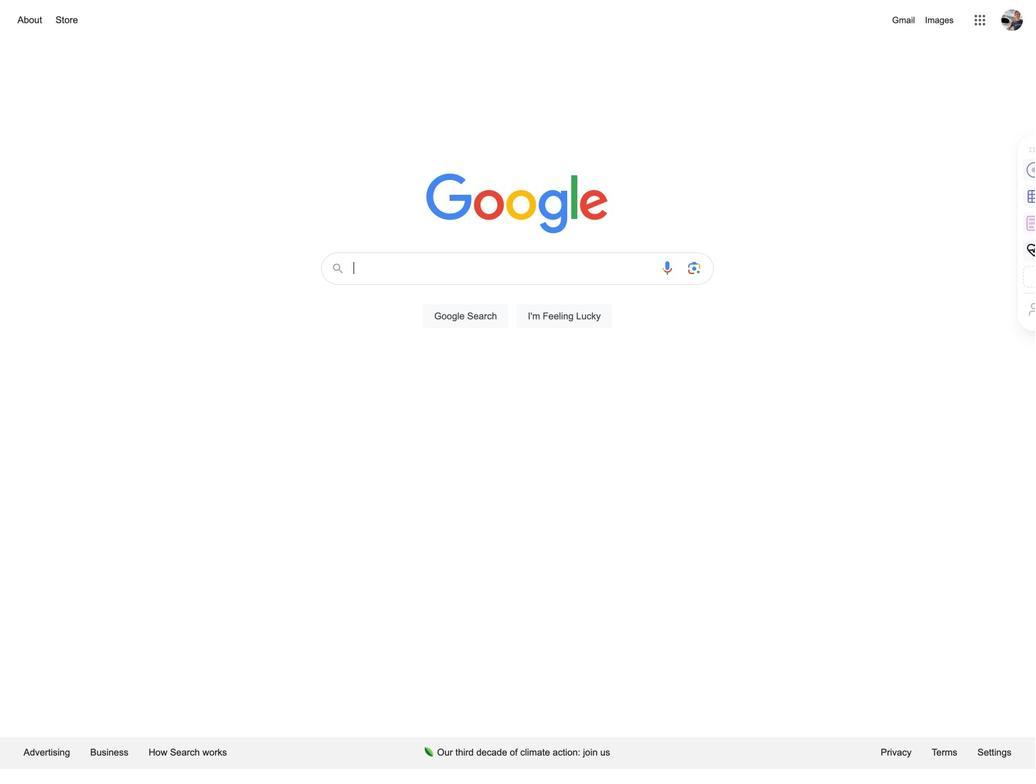 Task type: describe. For each thing, give the bounding box(es) containing it.
Search text field
[[354, 261, 651, 279]]



Task type: vqa. For each thing, say whether or not it's contained in the screenshot.
topmost Free
no



Task type: locate. For each thing, give the bounding box(es) containing it.
search by voice image
[[659, 260, 676, 276]]

None search field
[[13, 249, 1022, 344]]

google image
[[426, 173, 609, 235]]

search by image image
[[686, 260, 702, 276]]



